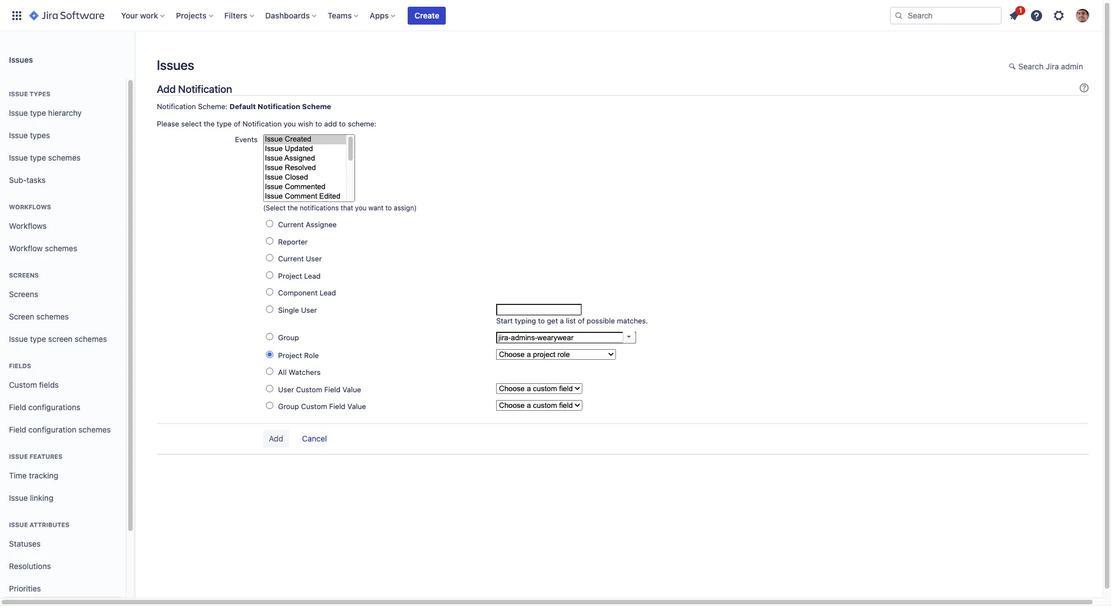 Task type: vqa. For each thing, say whether or not it's contained in the screenshot.
the "User" associated with Single User
yes



Task type: describe. For each thing, give the bounding box(es) containing it.
select
[[181, 119, 202, 128]]

possible
[[587, 316, 615, 325]]

issue linking
[[9, 493, 53, 503]]

sub-tasks link
[[4, 169, 122, 192]]

Group radio
[[266, 334, 273, 341]]

user custom field value
[[278, 385, 361, 394]]

0 horizontal spatial issues
[[9, 55, 33, 64]]

current user
[[278, 254, 322, 263]]

search jira admin link
[[1004, 58, 1089, 76]]

to left "get"
[[538, 316, 545, 325]]

group for group
[[278, 334, 299, 343]]

group for group custom field value
[[278, 402, 299, 411]]

typing
[[515, 316, 536, 325]]

small image
[[1009, 62, 1018, 71]]

priorities link
[[4, 578, 122, 601]]

create button
[[408, 6, 446, 24]]

work
[[140, 10, 158, 20]]

issue type schemes link
[[4, 147, 122, 169]]

workflows group
[[4, 192, 122, 263]]

create
[[415, 10, 439, 20]]

help image
[[1030, 9, 1044, 22]]

issue type hierarchy link
[[4, 102, 122, 124]]

features
[[30, 453, 62, 460]]

field configuration schemes
[[9, 425, 111, 434]]

get
[[547, 316, 558, 325]]

cancel link
[[297, 431, 333, 449]]

type for schemes
[[30, 153, 46, 162]]

notification up please select the type of notification you wish to add to scheme: at the top of page
[[258, 102, 300, 111]]

schemes inside "workflows" group
[[45, 243, 77, 253]]

to right add
[[339, 119, 346, 128]]

all watchers
[[278, 368, 321, 377]]

group custom field value
[[278, 402, 366, 411]]

priorities
[[9, 584, 41, 594]]

teams button
[[324, 6, 363, 24]]

events
[[235, 135, 258, 144]]

workflows for "workflows" group on the left
[[9, 203, 51, 211]]

custom fields
[[9, 380, 59, 390]]

issue attributes group
[[4, 510, 122, 607]]

issue features
[[9, 453, 62, 460]]

field configuration schemes link
[[4, 419, 122, 441]]

issue for issue features
[[9, 453, 28, 460]]

all
[[278, 368, 287, 377]]

user for single user
[[301, 306, 317, 315]]

User Custom Field Value radio
[[266, 385, 273, 393]]

notification up please
[[157, 102, 196, 111]]

fields
[[9, 362, 31, 370]]

Reporter radio
[[266, 237, 273, 245]]

value for user custom field value
[[343, 385, 361, 394]]

value for group custom field value
[[348, 402, 366, 411]]

Single User radio
[[266, 306, 273, 313]]

single user
[[278, 306, 317, 315]]

watchers
[[289, 368, 321, 377]]

custom fields link
[[4, 374, 122, 397]]

add
[[157, 83, 176, 95]]

attributes
[[30, 522, 69, 529]]

screen schemes link
[[4, 306, 122, 328]]

jira
[[1046, 62, 1059, 71]]

to right 'want'
[[386, 204, 392, 212]]

screens link
[[4, 283, 122, 306]]

sidebar navigation image
[[122, 45, 147, 67]]

screen
[[48, 334, 73, 344]]

(select the notifications that you want to assign)
[[263, 204, 417, 212]]

lead for project lead
[[304, 272, 321, 281]]

1 horizontal spatial of
[[578, 316, 585, 325]]

search
[[1019, 62, 1044, 71]]

issue types group
[[4, 78, 122, 195]]

Project Lead radio
[[266, 272, 273, 279]]

workflow schemes link
[[4, 238, 122, 260]]

issue features group
[[4, 441, 122, 513]]

add notification
[[157, 83, 232, 95]]

issue type screen schemes link
[[4, 328, 122, 351]]

filters
[[224, 10, 247, 20]]

add
[[324, 119, 337, 128]]

resolutions
[[9, 562, 51, 571]]

screens group
[[4, 260, 122, 354]]

notifications
[[300, 204, 339, 212]]

component
[[278, 289, 318, 298]]

start typing to get a list of possible matches.
[[496, 316, 648, 325]]

issue for issue type hierarchy
[[9, 108, 28, 117]]

issue for issue attributes
[[9, 522, 28, 529]]

assign)
[[394, 204, 417, 212]]

schemes inside "link"
[[48, 153, 81, 162]]

Project Role radio
[[266, 351, 273, 358]]

start
[[496, 316, 513, 325]]

types
[[30, 90, 50, 97]]

your profile and settings image
[[1076, 9, 1090, 22]]

issue for issue types
[[9, 130, 28, 140]]

project lead
[[278, 272, 321, 281]]

current assignee
[[278, 220, 337, 229]]

appswitcher icon image
[[10, 9, 24, 22]]

that
[[341, 204, 353, 212]]

scheme:
[[198, 102, 228, 111]]

tasks
[[27, 175, 46, 185]]

search image
[[895, 11, 904, 20]]

role
[[304, 351, 319, 360]]

notification up the scheme:
[[178, 83, 232, 95]]

banner containing your work
[[0, 0, 1103, 31]]

apps button
[[366, 6, 400, 24]]

apps
[[370, 10, 389, 20]]

issue for issue linking
[[9, 493, 28, 503]]

teams
[[328, 10, 352, 20]]

0 horizontal spatial of
[[234, 119, 241, 128]]

statuses link
[[4, 533, 122, 556]]

issue for issue type schemes
[[9, 153, 28, 162]]

issue types link
[[4, 124, 122, 147]]

1 vertical spatial the
[[288, 204, 298, 212]]



Task type: locate. For each thing, give the bounding box(es) containing it.
2 issue from the top
[[9, 108, 28, 117]]

notification scheme: default notification scheme
[[157, 102, 331, 111]]

issue for issue type screen schemes
[[9, 334, 28, 344]]

configuration
[[28, 425, 76, 434]]

the down the scheme:
[[204, 119, 215, 128]]

1 vertical spatial current
[[278, 254, 304, 263]]

None submit
[[263, 430, 289, 448]]

custom down watchers
[[296, 385, 322, 394]]

user up the project lead
[[306, 254, 322, 263]]

issue type schemes
[[9, 153, 81, 162]]

2 vertical spatial user
[[278, 385, 294, 394]]

you
[[284, 119, 296, 128], [355, 204, 367, 212]]

workflow
[[9, 243, 43, 253]]

1 vertical spatial value
[[348, 402, 366, 411]]

schemes right the screen
[[75, 334, 107, 344]]

linking
[[30, 493, 53, 503]]

screens inside screens link
[[9, 289, 38, 299]]

lead for component lead
[[320, 289, 336, 298]]

current up reporter
[[278, 220, 304, 229]]

1 vertical spatial workflows
[[9, 221, 47, 231]]

custom for user
[[296, 385, 322, 394]]

issue for issue types
[[9, 90, 28, 97]]

1 current from the top
[[278, 220, 304, 229]]

sub-
[[9, 175, 27, 185]]

schemes down workflows link
[[45, 243, 77, 253]]

you right the that
[[355, 204, 367, 212]]

current for current user
[[278, 254, 304, 263]]

group right the group option
[[278, 334, 299, 343]]

time tracking
[[9, 471, 58, 480]]

value down user custom field value
[[348, 402, 366, 411]]

1 vertical spatial screens
[[9, 289, 38, 299]]

workflow schemes
[[9, 243, 77, 253]]

dashboards button
[[262, 6, 321, 24]]

type for hierarchy
[[30, 108, 46, 117]]

user for current user
[[306, 254, 322, 263]]

user
[[306, 254, 322, 263], [301, 306, 317, 315], [278, 385, 294, 394]]

2 workflows from the top
[[9, 221, 47, 231]]

All Watchers radio
[[266, 368, 273, 375]]

component lead
[[278, 289, 336, 298]]

to
[[315, 119, 322, 128], [339, 119, 346, 128], [386, 204, 392, 212], [538, 316, 545, 325]]

workflows
[[9, 203, 51, 211], [9, 221, 47, 231]]

1 issue from the top
[[9, 90, 28, 97]]

project up component
[[278, 272, 302, 281]]

0 vertical spatial project
[[278, 272, 302, 281]]

notification up the events
[[243, 119, 282, 128]]

jira software image
[[29, 9, 104, 22], [29, 9, 104, 22]]

1 vertical spatial project
[[278, 351, 302, 360]]

issue inside screens group
[[9, 334, 28, 344]]

1 horizontal spatial the
[[288, 204, 298, 212]]

group
[[278, 334, 299, 343], [278, 402, 299, 411]]

type inside "link"
[[30, 153, 46, 162]]

field
[[324, 385, 341, 394], [329, 402, 346, 411], [9, 403, 26, 412], [9, 425, 26, 434]]

(select
[[263, 204, 286, 212]]

workflows down sub-tasks
[[9, 203, 51, 211]]

workflows link
[[4, 215, 122, 238]]

None text field
[[496, 304, 582, 316]]

user right user custom field value "option"
[[278, 385, 294, 394]]

lead
[[304, 272, 321, 281], [320, 289, 336, 298]]

type down the scheme:
[[217, 119, 232, 128]]

to left add
[[315, 119, 322, 128]]

current for current assignee
[[278, 220, 304, 229]]

0 horizontal spatial the
[[204, 119, 215, 128]]

schemes
[[48, 153, 81, 162], [45, 243, 77, 253], [36, 312, 69, 321], [75, 334, 107, 344], [78, 425, 111, 434]]

primary element
[[7, 0, 890, 31]]

schemes down field configurations link
[[78, 425, 111, 434]]

issue type screen schemes
[[9, 334, 107, 344]]

of down default
[[234, 119, 241, 128]]

list
[[566, 316, 576, 325]]

scheme:
[[348, 119, 377, 128]]

1 screens from the top
[[9, 272, 39, 279]]

workflows for workflows link
[[9, 221, 47, 231]]

0 vertical spatial screens
[[9, 272, 39, 279]]

type
[[30, 108, 46, 117], [217, 119, 232, 128], [30, 153, 46, 162], [30, 334, 46, 344]]

type for screen
[[30, 334, 46, 344]]

0 vertical spatial workflows
[[9, 203, 51, 211]]

7 issue from the top
[[9, 493, 28, 503]]

1 workflows from the top
[[9, 203, 51, 211]]

banner
[[0, 0, 1103, 31]]

of
[[234, 119, 241, 128], [578, 316, 585, 325]]

type inside 'link'
[[30, 108, 46, 117]]

statuses
[[9, 539, 41, 549]]

8 issue from the top
[[9, 522, 28, 529]]

2 project from the top
[[278, 351, 302, 360]]

screens for screens group
[[9, 272, 39, 279]]

Search field
[[890, 6, 1002, 24]]

tracking
[[29, 471, 58, 480]]

0 vertical spatial of
[[234, 119, 241, 128]]

1 vertical spatial user
[[301, 306, 317, 315]]

type left the screen
[[30, 334, 46, 344]]

please
[[157, 119, 179, 128]]

field down user custom field value
[[329, 402, 346, 411]]

schemes up issue type screen schemes
[[36, 312, 69, 321]]

project
[[278, 272, 302, 281], [278, 351, 302, 360]]

Choose a group text field
[[496, 332, 636, 344]]

your work
[[121, 10, 158, 20]]

field up group custom field value
[[324, 385, 341, 394]]

Current User radio
[[266, 254, 273, 262]]

1 horizontal spatial you
[[355, 204, 367, 212]]

screen schemes
[[9, 312, 69, 321]]

issue type hierarchy
[[9, 108, 82, 117]]

assignee
[[306, 220, 337, 229]]

1 vertical spatial of
[[578, 316, 585, 325]]

Current Assignee radio
[[266, 220, 273, 228]]

project up all
[[278, 351, 302, 360]]

issue types
[[9, 90, 50, 97]]

screens for screens link
[[9, 289, 38, 299]]

time
[[9, 471, 27, 480]]

field down the custom fields
[[9, 403, 26, 412]]

2 screens from the top
[[9, 289, 38, 299]]

custom down fields
[[9, 380, 37, 390]]

reporter
[[278, 237, 308, 246]]

your work button
[[118, 6, 169, 24]]

1
[[1019, 6, 1022, 14]]

issue attributes
[[9, 522, 69, 529]]

projects button
[[173, 6, 218, 24]]

your
[[121, 10, 138, 20]]

you left wish
[[284, 119, 296, 128]]

issue types
[[9, 130, 50, 140]]

project for project role
[[278, 351, 302, 360]]

field configurations
[[9, 403, 80, 412]]

hierarchy
[[48, 108, 82, 117]]

field up issue features
[[9, 425, 26, 434]]

Group Custom Field Value radio
[[266, 402, 273, 410]]

1 vertical spatial lead
[[320, 289, 336, 298]]

fields
[[39, 380, 59, 390]]

notification
[[178, 83, 232, 95], [157, 102, 196, 111], [258, 102, 300, 111], [243, 119, 282, 128]]

5 issue from the top
[[9, 334, 28, 344]]

6 issue from the top
[[9, 453, 28, 460]]

custom down user custom field value
[[301, 402, 327, 411]]

dashboards
[[265, 10, 310, 20]]

4 issue from the top
[[9, 153, 28, 162]]

0 vertical spatial you
[[284, 119, 296, 128]]

notifications image
[[1008, 9, 1021, 22]]

custom
[[9, 380, 37, 390], [296, 385, 322, 394], [301, 402, 327, 411]]

screens up the screen
[[9, 289, 38, 299]]

type inside screens group
[[30, 334, 46, 344]]

screen
[[9, 312, 34, 321]]

group right group custom field value radio
[[278, 402, 299, 411]]

1 group from the top
[[278, 334, 299, 343]]

0 vertical spatial current
[[278, 220, 304, 229]]

custom inside fields group
[[9, 380, 37, 390]]

1 vertical spatial you
[[355, 204, 367, 212]]

sub-tasks
[[9, 175, 46, 185]]

workflows up workflow
[[9, 221, 47, 231]]

custom for group
[[301, 402, 327, 411]]

current
[[278, 220, 304, 229], [278, 254, 304, 263]]

schemes down issue types link
[[48, 153, 81, 162]]

schemes inside fields group
[[78, 425, 111, 434]]

projects
[[176, 10, 207, 20]]

lead right component
[[320, 289, 336, 298]]

1 horizontal spatial issues
[[157, 57, 194, 73]]

0 vertical spatial lead
[[304, 272, 321, 281]]

screens down workflow
[[9, 272, 39, 279]]

0 horizontal spatial you
[[284, 119, 296, 128]]

3 issue from the top
[[9, 130, 28, 140]]

value up group custom field value
[[343, 385, 361, 394]]

type down types
[[30, 108, 46, 117]]

project role
[[278, 351, 319, 360]]

fields group
[[4, 351, 122, 445]]

scheme
[[302, 102, 331, 111]]

current down reporter
[[278, 254, 304, 263]]

2 current from the top
[[278, 254, 304, 263]]

issue inside 'link'
[[9, 108, 28, 117]]

0 vertical spatial group
[[278, 334, 299, 343]]

project for project lead
[[278, 272, 302, 281]]

wish
[[298, 119, 313, 128]]

search jira admin
[[1019, 62, 1083, 71]]

2 group from the top
[[278, 402, 299, 411]]

1 project from the top
[[278, 272, 302, 281]]

resolutions link
[[4, 556, 122, 578]]

user down "component lead"
[[301, 306, 317, 315]]

1 vertical spatial group
[[278, 402, 299, 411]]

matches.
[[617, 316, 648, 325]]

issues up add
[[157, 57, 194, 73]]

Component Lead radio
[[266, 289, 273, 296]]

types
[[30, 130, 50, 140]]

default
[[230, 102, 256, 111]]

issue linking link
[[4, 487, 122, 510]]

cancel
[[302, 434, 327, 444]]

0 vertical spatial the
[[204, 119, 215, 128]]

the right (select
[[288, 204, 298, 212]]

of right list
[[578, 316, 585, 325]]

type up tasks
[[30, 153, 46, 162]]

issues up issue types
[[9, 55, 33, 64]]

issue inside "link"
[[9, 153, 28, 162]]

time tracking link
[[4, 465, 122, 487]]

single
[[278, 306, 299, 315]]

want
[[369, 204, 384, 212]]

0 vertical spatial value
[[343, 385, 361, 394]]

0 vertical spatial user
[[306, 254, 322, 263]]

settings image
[[1053, 9, 1066, 22]]

issues
[[9, 55, 33, 64], [157, 57, 194, 73]]

field configurations link
[[4, 397, 122, 419]]

value
[[343, 385, 361, 394], [348, 402, 366, 411]]

lead up "component lead"
[[304, 272, 321, 281]]



